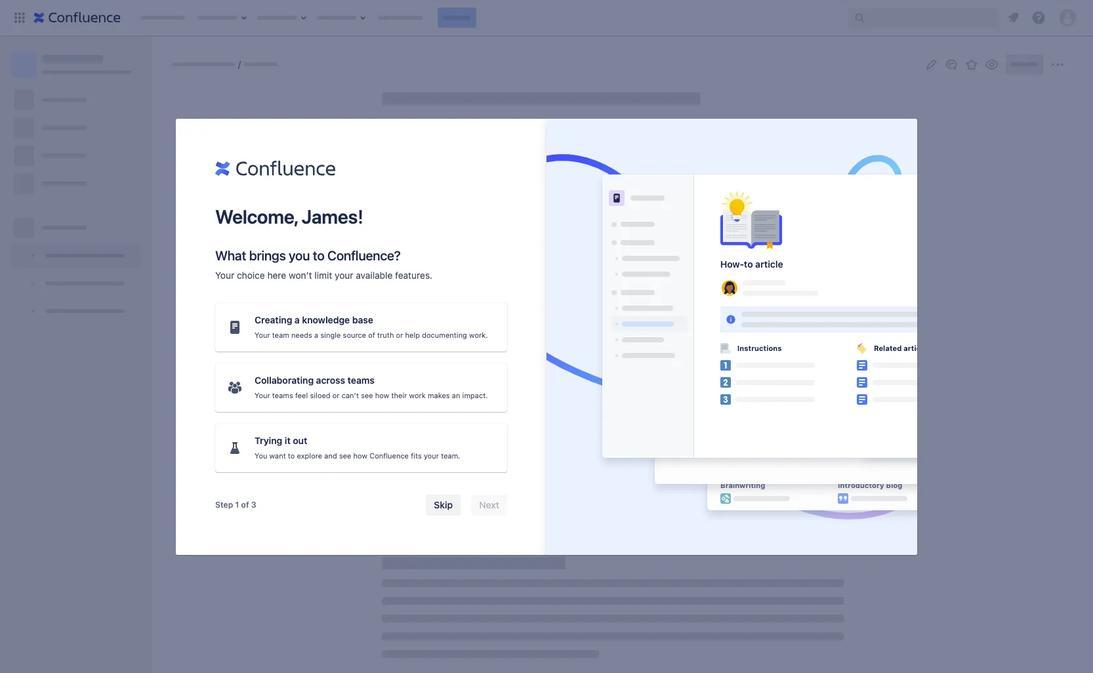 Task type: describe. For each thing, give the bounding box(es) containing it.
0 vertical spatial project plan
[[681, 218, 734, 229]]

1 horizontal spatial plan
[[749, 357, 765, 366]]

collaborating across teams your teams feel siloed or can't see how their work makes an impact.
[[255, 375, 488, 399]]

impact.
[[463, 391, 488, 399]]

needs
[[292, 331, 312, 339]]

ready
[[892, 220, 914, 228]]

introductory blog
[[838, 481, 903, 489]]

matrix
[[888, 357, 911, 366]]

creating a knowledge base your team needs a single source of truth or help documenting work.
[[255, 314, 488, 339]]

1
[[235, 500, 239, 510]]

page filled icon image
[[227, 319, 243, 335]]

source
[[343, 331, 366, 339]]

see inside trying it out you want to explore and see how confluence fits your team.
[[339, 451, 351, 460]]

team
[[272, 331, 289, 339]]

team.
[[441, 451, 461, 460]]

labs icon image
[[227, 440, 243, 456]]

your inside creating a knowledge base your team needs a single source of truth or help documenting work.
[[255, 331, 270, 339]]

related
[[874, 344, 902, 352]]

how-
[[721, 258, 744, 269]]

confluence?
[[328, 248, 401, 263]]

introductory
[[838, 481, 885, 489]]

0 vertical spatial plan
[[715, 218, 734, 229]]

step
[[215, 500, 233, 510]]

want
[[270, 451, 286, 460]]

how inside collaborating across teams your teams feel siloed or can't see how their work makes an impact.
[[375, 391, 389, 399]]

makes
[[428, 391, 450, 399]]

features.
[[395, 269, 433, 281]]

welcome,
[[215, 205, 298, 227]]

documenting
[[422, 331, 467, 339]]

brainwriting
[[721, 481, 766, 489]]

articles
[[904, 344, 932, 352]]

to inside trying it out you want to explore and see how confluence fits your team.
[[288, 451, 295, 460]]

available
[[356, 269, 393, 281]]

single
[[321, 331, 341, 339]]

prioritization matrix
[[838, 357, 911, 366]]

how-to article
[[721, 258, 784, 269]]

you
[[255, 451, 267, 460]]

skip
[[434, 499, 453, 510]]

explore
[[297, 451, 322, 460]]

see inside collaborating across teams your teams feel siloed or can't see how their work makes an impact.
[[361, 391, 373, 399]]

instructions
[[738, 344, 782, 352]]

what
[[215, 248, 246, 263]]

skip button
[[426, 495, 461, 516]]

james!
[[302, 205, 364, 227]]

trying
[[255, 435, 282, 446]]

trying it out you want to explore and see how confluence fits your team.
[[255, 435, 461, 460]]

1 horizontal spatial teams
[[348, 375, 375, 386]]

review
[[928, 220, 952, 228]]

your inside "what brings you to confluence? your choice here won't limit your available features."
[[335, 269, 354, 281]]

across
[[316, 375, 345, 386]]



Task type: vqa. For each thing, say whether or not it's contained in the screenshot.
middle to
yes



Task type: locate. For each thing, give the bounding box(es) containing it.
0 vertical spatial your
[[215, 269, 234, 281]]

0 vertical spatial project
[[681, 218, 713, 229]]

your down what
[[215, 269, 234, 281]]

help
[[405, 331, 420, 339]]

prioritization
[[838, 357, 886, 366]]

1 vertical spatial plan
[[749, 357, 765, 366]]

see right can't on the bottom of the page
[[361, 391, 373, 399]]

it
[[285, 435, 291, 446]]

an
[[452, 391, 460, 399]]

teams up can't on the bottom of the page
[[348, 375, 375, 386]]

1 vertical spatial a
[[314, 331, 319, 339]]

your down collaborating
[[255, 391, 270, 399]]

0 horizontal spatial of
[[241, 500, 249, 510]]

blog
[[887, 481, 903, 489]]

truth
[[377, 331, 394, 339]]

your left the team
[[255, 331, 270, 339]]

0 horizontal spatial your
[[335, 269, 354, 281]]

to down templates
[[744, 258, 753, 269]]

0 vertical spatial see
[[361, 391, 373, 399]]

see right and
[[339, 451, 351, 460]]

you
[[289, 248, 310, 263]]

here
[[268, 269, 286, 281]]

project plan up templates
[[681, 218, 734, 229]]

0 vertical spatial none checkbox
[[215, 303, 507, 352]]

None checkbox
[[215, 303, 507, 352], [215, 363, 507, 412], [215, 424, 507, 472]]

collaborating
[[255, 375, 314, 386]]

of
[[368, 331, 375, 339], [241, 500, 249, 510]]

project plan down instructions
[[721, 357, 765, 366]]

0 horizontal spatial to
[[288, 451, 295, 460]]

0 vertical spatial a
[[295, 314, 300, 325]]

welcome, james!
[[215, 205, 364, 227]]

feel
[[295, 391, 308, 399]]

0 vertical spatial teams
[[348, 375, 375, 386]]

plan up templates
[[715, 218, 734, 229]]

how left confluence
[[354, 451, 368, 460]]

and
[[324, 451, 337, 460]]

your inside collaborating across teams your teams feel siloed or can't see how their work makes an impact.
[[255, 391, 270, 399]]

step 1 of 3
[[215, 500, 256, 510]]

1 horizontal spatial how
[[375, 391, 389, 399]]

project plan
[[681, 218, 734, 229], [721, 357, 765, 366]]

of inside creating a knowledge base your team needs a single source of truth or help documenting work.
[[368, 331, 375, 339]]

what brings you to confluence? your choice here won't limit your available features.
[[215, 248, 433, 281]]

your right "fits"
[[424, 451, 439, 460]]

how inside trying it out you want to explore and see how confluence fits your team.
[[354, 451, 368, 460]]

your
[[335, 269, 354, 281], [424, 451, 439, 460]]

1 none checkbox from the top
[[215, 303, 507, 352]]

or inside collaborating across teams your teams feel siloed or can't see how their work makes an impact.
[[333, 391, 340, 399]]

1 vertical spatial how
[[354, 451, 368, 460]]

to inside "what brings you to confluence? your choice here won't limit your available features."
[[313, 248, 325, 263]]

0 vertical spatial of
[[368, 331, 375, 339]]

brings
[[249, 248, 286, 263]]

3 none checkbox from the top
[[215, 424, 507, 472]]

1 vertical spatial teams
[[272, 391, 293, 399]]

work
[[409, 391, 426, 399]]

or
[[396, 331, 403, 339], [333, 391, 340, 399]]

to right the want
[[288, 451, 295, 460]]

of right the 1
[[241, 500, 249, 510]]

2 vertical spatial none checkbox
[[215, 424, 507, 472]]

their
[[392, 391, 407, 399]]

or left help
[[396, 331, 403, 339]]

out
[[293, 435, 307, 446]]

0 horizontal spatial a
[[295, 314, 300, 325]]

plan
[[715, 218, 734, 229], [749, 357, 765, 366]]

see
[[361, 391, 373, 399], [339, 451, 351, 460]]

creating
[[255, 314, 292, 325]]

or inside creating a knowledge base your team needs a single source of truth or help documenting work.
[[396, 331, 403, 339]]

knowledge
[[302, 314, 350, 325]]

to
[[313, 248, 325, 263], [744, 258, 753, 269], [288, 451, 295, 460]]

teams down collaborating
[[272, 391, 293, 399]]

article
[[756, 258, 784, 269]]

0 horizontal spatial project
[[681, 218, 713, 229]]

your inside trying it out you want to explore and see how confluence fits your team.
[[424, 451, 439, 460]]

choice
[[237, 269, 265, 281]]

a left single at left
[[314, 331, 319, 339]]

or left can't on the bottom of the page
[[333, 391, 340, 399]]

none checkbox 'people group icon'
[[215, 363, 507, 412]]

related articles
[[874, 344, 932, 352]]

plan down instructions
[[749, 357, 765, 366]]

a up needs
[[295, 314, 300, 325]]

your
[[215, 269, 234, 281], [255, 331, 270, 339], [255, 391, 270, 399]]

confluence
[[370, 451, 409, 460]]

2 none checkbox from the top
[[215, 363, 507, 412]]

none checkbox labs icon
[[215, 424, 507, 472]]

fits
[[411, 451, 422, 460]]

none checkbox containing collaborating across teams
[[215, 363, 507, 412]]

0 horizontal spatial how
[[354, 451, 368, 460]]

1 horizontal spatial or
[[396, 331, 403, 339]]

1 horizontal spatial a
[[314, 331, 319, 339]]

1 vertical spatial or
[[333, 391, 340, 399]]

1 horizontal spatial your
[[424, 451, 439, 460]]

your right limit
[[335, 269, 354, 281]]

1 vertical spatial your
[[255, 331, 270, 339]]

limit
[[315, 269, 332, 281]]

0 horizontal spatial teams
[[272, 391, 293, 399]]

0 vertical spatial or
[[396, 331, 403, 339]]

1 vertical spatial of
[[241, 500, 249, 510]]

1 horizontal spatial project
[[721, 357, 747, 366]]

2 horizontal spatial to
[[744, 258, 753, 269]]

2 vertical spatial your
[[255, 391, 270, 399]]

for
[[916, 220, 926, 228]]

1 vertical spatial see
[[339, 451, 351, 460]]

1 vertical spatial your
[[424, 451, 439, 460]]

0 horizontal spatial see
[[339, 451, 351, 460]]

can't
[[342, 391, 359, 399]]

project
[[681, 218, 713, 229], [721, 357, 747, 366]]

teams
[[348, 375, 375, 386], [272, 391, 293, 399]]

1 horizontal spatial see
[[361, 391, 373, 399]]

0 vertical spatial your
[[335, 269, 354, 281]]

0 horizontal spatial or
[[333, 391, 340, 399]]

3
[[251, 500, 256, 510]]

ready for review
[[892, 220, 952, 228]]

won't
[[289, 269, 312, 281]]

templates
[[721, 239, 767, 250]]

base
[[352, 314, 374, 325]]

siloed
[[310, 391, 331, 399]]

your inside "what brings you to confluence? your choice here won't limit your available features."
[[215, 269, 234, 281]]

1 horizontal spatial of
[[368, 331, 375, 339]]

to right you
[[313, 248, 325, 263]]

none checkbox containing trying it out
[[215, 424, 507, 472]]

0 horizontal spatial plan
[[715, 218, 734, 229]]

work.
[[469, 331, 488, 339]]

1 vertical spatial none checkbox
[[215, 363, 507, 412]]

1 vertical spatial project plan
[[721, 357, 765, 366]]

people group icon image
[[227, 380, 243, 396]]

none checkbox the page filled icon
[[215, 303, 507, 352]]

how
[[375, 391, 389, 399], [354, 451, 368, 460]]

of left truth
[[368, 331, 375, 339]]

1 horizontal spatial to
[[313, 248, 325, 263]]

none checkbox containing creating a knowledge base
[[215, 303, 507, 352]]

how left their
[[375, 391, 389, 399]]

a
[[295, 314, 300, 325], [314, 331, 319, 339]]

0 vertical spatial how
[[375, 391, 389, 399]]

1 vertical spatial project
[[721, 357, 747, 366]]

confluence logo image
[[215, 158, 335, 179]]



